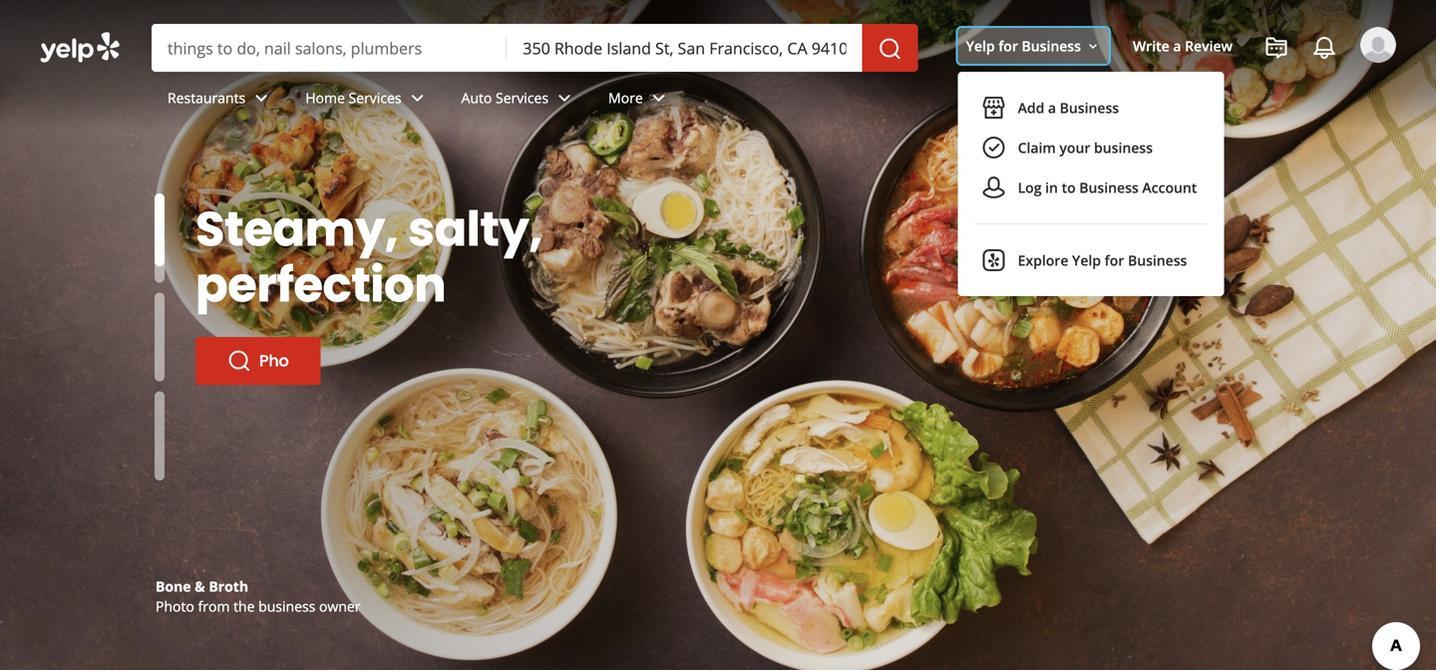 Task type: describe. For each thing, give the bounding box(es) containing it.
claim your business button
[[974, 128, 1209, 168]]

add
[[1018, 98, 1045, 117]]

for inside button
[[1105, 251, 1125, 270]]

more link
[[593, 72, 687, 130]]

restaurants
[[168, 88, 246, 107]]

steamy, salty, perfection
[[196, 196, 543, 319]]

add a business button
[[974, 88, 1209, 128]]

auto
[[461, 88, 492, 107]]

pho link
[[196, 337, 321, 385]]

business inside yelp for business button
[[1022, 36, 1082, 55]]

to
[[1062, 178, 1076, 197]]

24 chevron down v2 image for auto services
[[553, 86, 577, 110]]

salty,
[[408, 196, 543, 263]]

broth
[[209, 577, 248, 596]]

24 chevron down v2 image for home services
[[406, 86, 430, 110]]

explore yelp for business
[[1018, 251, 1188, 270]]

Find text field
[[168, 37, 491, 59]]

none search field containing yelp for business
[[0, 0, 1437, 296]]

services for home services
[[349, 88, 402, 107]]

business inside button
[[1095, 138, 1153, 157]]

from
[[198, 597, 230, 616]]

yelp for business
[[966, 36, 1082, 55]]

search image
[[879, 37, 903, 61]]

bone & broth photo from the business owner
[[156, 577, 361, 616]]

home
[[306, 88, 345, 107]]

select slide image
[[155, 179, 165, 268]]

auto services
[[461, 88, 549, 107]]

services for auto services
[[496, 88, 549, 107]]

write a review link
[[1125, 28, 1241, 64]]

none field the "near"
[[523, 37, 847, 59]]

home services link
[[290, 72, 446, 130]]

the
[[234, 597, 255, 616]]

16 chevron down v2 image
[[1086, 39, 1101, 55]]

explore banner section banner
[[0, 0, 1437, 670]]

business inside add a business button
[[1060, 98, 1120, 117]]

log in to business account
[[1018, 178, 1198, 197]]

owner
[[319, 597, 361, 616]]

user actions element
[[950, 25, 1425, 296]]

in
[[1046, 178, 1059, 197]]

business inside bone & broth photo from the business owner
[[259, 597, 316, 616]]

24 friends v2 image
[[982, 176, 1006, 200]]

a for write
[[1174, 36, 1182, 55]]

account
[[1143, 178, 1198, 197]]

explore
[[1018, 251, 1069, 270]]

yelp inside button
[[966, 36, 995, 55]]

claim your business
[[1018, 138, 1153, 157]]

a for add
[[1049, 98, 1057, 117]]



Task type: locate. For each thing, give the bounding box(es) containing it.
none field up more link on the top left
[[523, 37, 847, 59]]

yelp inside button
[[1073, 251, 1102, 270]]

1 horizontal spatial 24 chevron down v2 image
[[553, 86, 577, 110]]

for right 'explore'
[[1105, 251, 1125, 270]]

24 chevron down v2 image left auto
[[406, 86, 430, 110]]

0 vertical spatial a
[[1174, 36, 1182, 55]]

&
[[195, 577, 205, 596]]

business inside log in to business account button
[[1080, 178, 1139, 197]]

perfection
[[196, 251, 446, 319]]

1 horizontal spatial yelp
[[1073, 251, 1102, 270]]

for inside button
[[999, 36, 1019, 55]]

0 horizontal spatial yelp
[[966, 36, 995, 55]]

business up "log in to business account" at the right top
[[1095, 138, 1153, 157]]

none field up home
[[168, 37, 491, 59]]

1 horizontal spatial a
[[1174, 36, 1182, 55]]

more
[[609, 88, 643, 107]]

a right add
[[1049, 98, 1057, 117]]

24 chevron down v2 image inside home services link
[[406, 86, 430, 110]]

notifications image
[[1313, 36, 1337, 60]]

None field
[[168, 37, 491, 59], [523, 37, 847, 59]]

restaurants link
[[152, 72, 290, 130]]

log in to business account button
[[974, 168, 1209, 208]]

a right write
[[1174, 36, 1182, 55]]

bob b. image
[[1361, 27, 1397, 63]]

business
[[1095, 138, 1153, 157], [259, 597, 316, 616]]

for up 24 add biz v2 icon
[[999, 36, 1019, 55]]

claim
[[1018, 138, 1056, 157]]

review
[[1185, 36, 1233, 55]]

0 horizontal spatial for
[[999, 36, 1019, 55]]

0 vertical spatial business
[[1095, 138, 1153, 157]]

1 24 chevron down v2 image from the left
[[250, 86, 274, 110]]

24 chevron down v2 image inside auto services link
[[553, 86, 577, 110]]

1 horizontal spatial services
[[496, 88, 549, 107]]

yelp right 'explore'
[[1073, 251, 1102, 270]]

a inside button
[[1049, 98, 1057, 117]]

a
[[1174, 36, 1182, 55], [1049, 98, 1057, 117]]

write a review
[[1133, 36, 1233, 55]]

your
[[1060, 138, 1091, 157]]

1 vertical spatial business
[[259, 597, 316, 616]]

business left '16 chevron down v2' icon
[[1022, 36, 1082, 55]]

0 horizontal spatial services
[[349, 88, 402, 107]]

yelp up 24 add biz v2 icon
[[966, 36, 995, 55]]

home services
[[306, 88, 402, 107]]

24 chevron down v2 image inside more link
[[647, 86, 671, 110]]

services right auto
[[496, 88, 549, 107]]

projects image
[[1265, 36, 1289, 60]]

bone
[[156, 577, 191, 596]]

2 services from the left
[[496, 88, 549, 107]]

2 none field from the left
[[523, 37, 847, 59]]

24 claim v2 image
[[982, 136, 1006, 160]]

Near text field
[[523, 37, 847, 59]]

auto services link
[[446, 72, 593, 130]]

0 vertical spatial for
[[999, 36, 1019, 55]]

0 horizontal spatial none field
[[168, 37, 491, 59]]

24 chevron down v2 image for more
[[647, 86, 671, 110]]

pho
[[259, 350, 289, 372]]

0 horizontal spatial a
[[1049, 98, 1057, 117]]

1 horizontal spatial none field
[[523, 37, 847, 59]]

1 vertical spatial a
[[1049, 98, 1057, 117]]

None search field
[[0, 0, 1437, 296]]

1 none field from the left
[[168, 37, 491, 59]]

2 24 chevron down v2 image from the left
[[647, 86, 671, 110]]

0 horizontal spatial business
[[259, 597, 316, 616]]

1 horizontal spatial business
[[1095, 138, 1153, 157]]

24 chevron down v2 image right 'auto services'
[[553, 86, 577, 110]]

24 chevron down v2 image for restaurants
[[250, 86, 274, 110]]

yelp for business button
[[958, 28, 1109, 64]]

explore yelp for business button
[[974, 240, 1209, 280]]

1 services from the left
[[349, 88, 402, 107]]

1 vertical spatial yelp
[[1073, 251, 1102, 270]]

24 add biz v2 image
[[982, 96, 1006, 120]]

log
[[1018, 178, 1042, 197]]

business inside explore yelp for business button
[[1128, 251, 1188, 270]]

steamy,
[[196, 196, 398, 263]]

None search field
[[152, 24, 923, 72]]

write
[[1133, 36, 1170, 55]]

24 chevron down v2 image
[[406, 86, 430, 110], [553, 86, 577, 110]]

1 vertical spatial for
[[1105, 251, 1125, 270]]

services
[[349, 88, 402, 107], [496, 88, 549, 107]]

24 chevron down v2 image right more
[[647, 86, 671, 110]]

2 24 chevron down v2 image from the left
[[553, 86, 577, 110]]

add a business
[[1018, 98, 1120, 117]]

business up claim your business button
[[1060, 98, 1120, 117]]

none search field inside explore banner section banner
[[152, 24, 923, 72]]

0 horizontal spatial 24 chevron down v2 image
[[406, 86, 430, 110]]

0 horizontal spatial 24 chevron down v2 image
[[250, 86, 274, 110]]

24 search v2 image
[[227, 349, 251, 373]]

24 chevron down v2 image
[[250, 86, 274, 110], [647, 86, 671, 110]]

yelp
[[966, 36, 995, 55], [1073, 251, 1102, 270]]

photo
[[156, 597, 194, 616]]

24 chevron down v2 image right restaurants
[[250, 86, 274, 110]]

business
[[1022, 36, 1082, 55], [1060, 98, 1120, 117], [1080, 178, 1139, 197], [1128, 251, 1188, 270]]

business right to
[[1080, 178, 1139, 197]]

business down 'account'
[[1128, 251, 1188, 270]]

1 24 chevron down v2 image from the left
[[406, 86, 430, 110]]

bone & broth link
[[156, 577, 248, 596]]

1 horizontal spatial for
[[1105, 251, 1125, 270]]

24 yelp for biz v2 image
[[982, 248, 1006, 272]]

services right home
[[349, 88, 402, 107]]

1 horizontal spatial 24 chevron down v2 image
[[647, 86, 671, 110]]

business categories element
[[152, 72, 1397, 130]]

24 chevron down v2 image inside restaurants link
[[250, 86, 274, 110]]

for
[[999, 36, 1019, 55], [1105, 251, 1125, 270]]

0 vertical spatial yelp
[[966, 36, 995, 55]]

none field find
[[168, 37, 491, 59]]

business right the
[[259, 597, 316, 616]]



Task type: vqa. For each thing, say whether or not it's contained in the screenshot.
business inside button
yes



